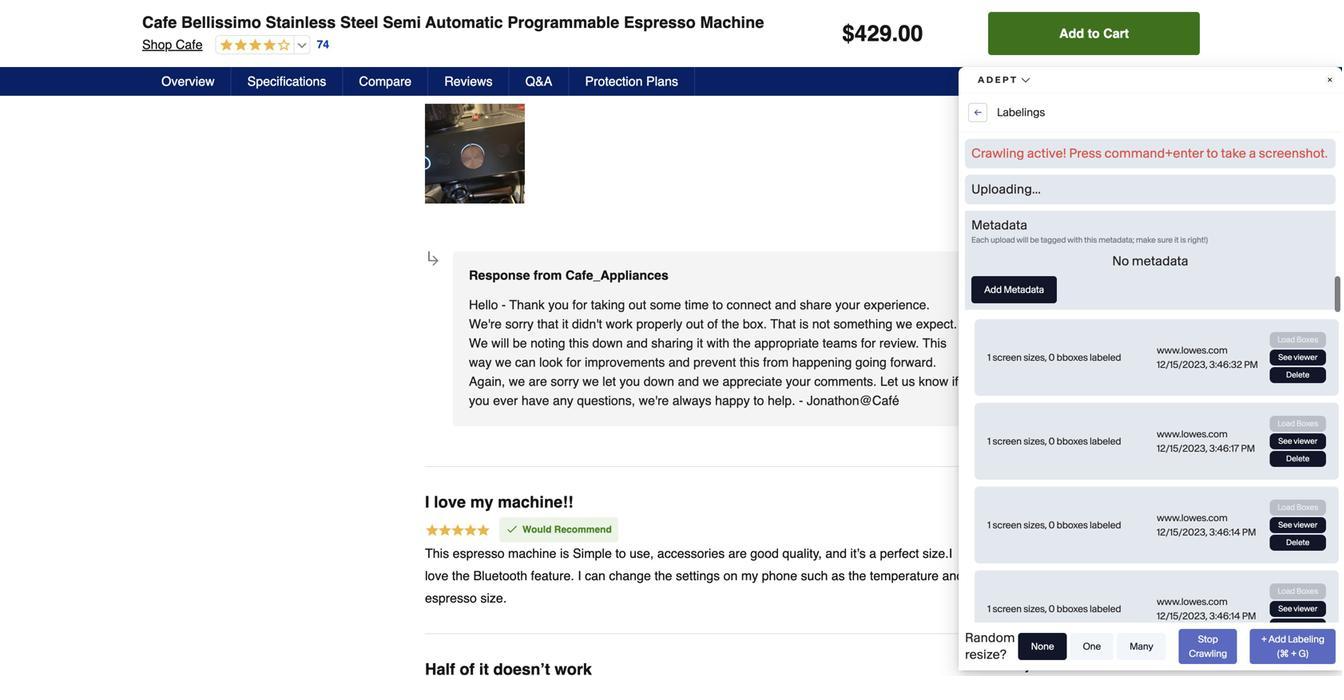 Task type: describe. For each thing, give the bounding box(es) containing it.
we up "ever"
[[509, 360, 525, 375]]

is inside hello - thank you for taking out some time to connect and share your experience. we're sorry that it didn't work properly out of the box. that is not something we expect. we will be noting this down and sharing it with the appropriate teams for review. this way we can look for improvements and prevent this from happening going forward. again, we are sorry we let you down and we appreciate your comments.  let us know if you ever have any questions, we're always happy to help. - jonathon@café
[[800, 302, 809, 317]]

we're
[[639, 379, 669, 394]]

can inside hello - thank you for taking out some time to connect and share your experience. we're sorry that it didn't work properly out of the box. that is not something we expect. we will be noting this down and sharing it with the appropriate teams for review. this way we can look for improvements and prevent this from happening going forward. again, we are sorry we let you down and we appreciate your comments.  let us know if you ever have any questions, we're always happy to help. - jonathon@café
[[515, 341, 536, 356]]

shop cafe
[[142, 37, 203, 52]]

machine!!
[[498, 479, 573, 497]]

it's
[[851, 532, 866, 547]]

more
[[480, 53, 510, 68]]

of inside hello - thank you for taking out some time to connect and share your experience. we're sorry that it didn't work properly out of the box. that is not something we expect. we will be noting this down and sharing it with the appropriate teams for review. this way we can look for improvements and prevent this from happening going forward. again, we are sorry we let you down and we appreciate your comments.  let us know if you ever have any questions, we're always happy to help. - jonathon@café
[[708, 302, 718, 317]]

review.
[[880, 322, 919, 336]]

can inside this espresso machine is  simple to use, accessories are good quality, and it's a perfect size.i love the bluetooth feature. i can change the settings on my phone such as the temperature and espresso size.
[[585, 555, 606, 570]]

2 vertical spatial for
[[566, 341, 581, 356]]

cart
[[1104, 26, 1129, 41]]

box.
[[743, 302, 767, 317]]

with
[[707, 322, 730, 336]]

size.i
[[923, 532, 953, 547]]

we left let
[[583, 360, 599, 375]]

change
[[609, 555, 651, 570]]

cafe_appliances
[[1001, 239, 1091, 252]]

checkmark image
[[506, 509, 519, 522]]

compare
[[359, 74, 412, 89]]

emilyl
[[1001, 646, 1038, 659]]

plus image
[[426, 54, 439, 67]]

hello
[[469, 283, 498, 298]]

f e e d b a c k button
[[1315, 369, 1343, 468]]

sharing
[[652, 322, 693, 336]]

going
[[856, 341, 887, 356]]

automatic
[[425, 13, 503, 32]]

compare button
[[343, 67, 428, 96]]

shop
[[142, 37, 172, 52]]

d
[[1322, 413, 1335, 419]]

74
[[317, 38, 329, 51]]

2 vertical spatial it
[[479, 647, 489, 665]]

0 vertical spatial cafe
[[142, 13, 177, 32]]

i inside this espresso machine is  simple to use, accessories are good quality, and it's a perfect size.i love the bluetooth feature. i can change the settings on my phone such as the temperature and espresso size.
[[578, 555, 582, 570]]

1 vertical spatial your
[[786, 360, 811, 375]]

f
[[1322, 394, 1335, 401]]

have
[[522, 379, 549, 394]]

half
[[425, 647, 455, 665]]

programmable
[[508, 13, 620, 32]]

add
[[1060, 26, 1085, 41]]

connect
[[727, 283, 772, 298]]

0 vertical spatial espresso
[[453, 532, 505, 547]]

appropriate
[[755, 322, 819, 336]]

429
[[855, 21, 892, 46]]

b
[[1322, 419, 1335, 426]]

0 horizontal spatial my
[[470, 479, 494, 497]]

protection plans
[[585, 74, 678, 89]]

0 vertical spatial your
[[836, 283, 860, 298]]

https://photos us.bazaarvoice.com/photo/2/cghvdg86y2fmzv9hchbsawfuy2vz/baf8ff08 b159 51ee a6bc 4227ccd49eb0 image
[[425, 89, 525, 189]]

0 vertical spatial i
[[425, 479, 430, 497]]

hello - thank you for taking out some time to connect and share your experience. we're sorry that it didn't work properly out of the box. that is not something we expect. we will be noting this down and sharing it with the appropriate teams for review. this way we can look for improvements and prevent this from happening going forward. again, we are sorry we let you down and we appreciate your comments.  let us know if you ever have any questions, we're always happy to help. - jonathon@café
[[469, 283, 959, 394]]

happening
[[792, 341, 852, 356]]

semi
[[383, 13, 421, 32]]

add to cart
[[1060, 26, 1129, 41]]

we down prevent
[[703, 360, 719, 375]]

overview
[[161, 74, 215, 89]]

0 vertical spatial for
[[573, 283, 588, 298]]

from cafeappliances.com
[[1001, 529, 1148, 543]]

comments.
[[815, 360, 877, 375]]

plans
[[646, 74, 678, 89]]

taking
[[591, 283, 625, 298]]

we
[[469, 322, 488, 336]]

0 vertical spatial -
[[502, 283, 506, 298]]

happy
[[715, 379, 750, 394]]

some
[[650, 283, 681, 298]]

2 stars image
[[425, 673, 491, 677]]

read
[[445, 53, 476, 68]]

the up with
[[722, 302, 740, 317]]

1 vertical spatial sorry
[[551, 360, 579, 375]]

specifications button
[[231, 67, 343, 96]]

bellissimo
[[181, 13, 261, 32]]

this inside this espresso machine is  simple to use, accessories are good quality, and it's a perfect size.i love the bluetooth feature. i can change the settings on my phone such as the temperature and espresso size.
[[425, 532, 449, 547]]

emilyl october 28, 2023
[[1001, 646, 1075, 676]]

my inside this espresso machine is  simple to use, accessories are good quality, and it's a perfect size.i love the bluetooth feature. i can change the settings on my phone such as the temperature and espresso size.
[[741, 555, 759, 570]]

protection
[[585, 74, 643, 89]]

will
[[492, 322, 509, 336]]

0 vertical spatial out
[[629, 283, 647, 298]]

look
[[539, 341, 563, 356]]

teams
[[823, 322, 858, 336]]

0 horizontal spatial down
[[593, 322, 623, 336]]

quality,
[[783, 532, 822, 547]]

machine
[[508, 532, 557, 547]]

c
[[1322, 432, 1335, 437]]

chat invite button image
[[1270, 618, 1319, 667]]

ever
[[493, 379, 518, 394]]

always
[[673, 379, 712, 394]]

simple
[[573, 532, 612, 547]]

2 horizontal spatial you
[[620, 360, 640, 375]]

0 horizontal spatial this
[[569, 322, 589, 336]]

good
[[751, 532, 779, 547]]

5 stars image
[[425, 509, 491, 526]]

temperature
[[870, 555, 939, 570]]

is inside this espresso machine is  simple to use, accessories are good quality, and it's a perfect size.i love the bluetooth feature. i can change the settings on my phone such as the temperature and espresso size.
[[560, 532, 569, 547]]

a inside button
[[1322, 426, 1335, 432]]

let
[[881, 360, 898, 375]]

and up the improvements
[[627, 322, 648, 336]]

and down size.i
[[943, 555, 964, 570]]

we down will
[[495, 341, 512, 356]]

as
[[832, 555, 845, 570]]

that
[[771, 302, 796, 317]]

q&a button
[[510, 67, 569, 96]]

from
[[763, 341, 789, 356]]

if
[[952, 360, 959, 375]]

reviews
[[444, 74, 493, 89]]

be
[[513, 322, 527, 336]]

from
[[1001, 529, 1031, 543]]

1 horizontal spatial this
[[740, 341, 760, 356]]

us
[[902, 360, 915, 375]]

forward.
[[891, 341, 937, 356]]

cafeappliances.com
[[1035, 529, 1148, 543]]

0 vertical spatial love
[[434, 479, 466, 497]]

add to cart button
[[989, 12, 1200, 55]]



Task type: locate. For each thing, give the bounding box(es) containing it.
0 vertical spatial of
[[708, 302, 718, 317]]

perfect
[[880, 532, 919, 547]]

sorry up "be" on the top left of page
[[505, 302, 534, 317]]

to inside button
[[1088, 26, 1100, 41]]

for up going
[[861, 322, 876, 336]]

appreciate
[[723, 360, 783, 375]]

.
[[892, 21, 898, 46]]

1 vertical spatial this
[[740, 341, 760, 356]]

to right time
[[713, 283, 723, 298]]

cafe
[[142, 13, 177, 32], [176, 37, 203, 52]]

my up 5 stars image
[[470, 479, 494, 497]]

1 vertical spatial my
[[741, 555, 759, 570]]

0 horizontal spatial this
[[425, 532, 449, 547]]

for right look
[[566, 341, 581, 356]]

it left with
[[697, 322, 703, 336]]

1 vertical spatial espresso
[[425, 577, 477, 592]]

0 vertical spatial you
[[548, 283, 569, 298]]

1 e from the top
[[1322, 401, 1335, 407]]

are inside this espresso machine is  simple to use, accessories are good quality, and it's a perfect size.i love the bluetooth feature. i can change the settings on my phone such as the temperature and espresso size.
[[729, 532, 747, 547]]

work right 'doesn't'
[[555, 647, 592, 665]]

this up appreciate
[[740, 341, 760, 356]]

0 horizontal spatial -
[[502, 283, 506, 298]]

1 vertical spatial down
[[644, 360, 674, 375]]

you down again,
[[469, 379, 490, 394]]

to
[[1088, 26, 1100, 41], [713, 283, 723, 298], [754, 379, 764, 394], [616, 532, 626, 547]]

0 horizontal spatial a
[[870, 532, 877, 547]]

the down box. at the right of the page
[[733, 322, 751, 336]]

is
[[800, 302, 809, 317], [560, 532, 569, 547]]

f e e d b a c k
[[1322, 394, 1335, 443]]

the right as
[[849, 555, 867, 570]]

1 horizontal spatial out
[[686, 302, 704, 317]]

is left not
[[800, 302, 809, 317]]

experience.
[[864, 283, 930, 298]]

to left use,
[[616, 532, 626, 547]]

1 vertical spatial work
[[555, 647, 592, 665]]

this down expect.
[[923, 322, 947, 336]]

improvements
[[585, 341, 665, 356]]

jessochoa
[[1001, 479, 1059, 491]]

0 vertical spatial is
[[800, 302, 809, 317]]

- right help.
[[799, 379, 803, 394]]

you up that on the left of page
[[548, 283, 569, 298]]

$
[[842, 21, 855, 46]]

this
[[569, 322, 589, 336], [740, 341, 760, 356]]

espresso
[[453, 532, 505, 547], [425, 577, 477, 592]]

this down 5 stars image
[[425, 532, 449, 547]]

0 vertical spatial can
[[515, 341, 536, 356]]

1 vertical spatial it
[[697, 322, 703, 336]]

1 horizontal spatial sorry
[[551, 360, 579, 375]]

time
[[685, 283, 709, 298]]

of up with
[[708, 302, 718, 317]]

cafe right shop
[[176, 37, 203, 52]]

out left some
[[629, 283, 647, 298]]

you down the improvements
[[620, 360, 640, 375]]

and up that at the right of the page
[[775, 283, 797, 298]]

1 horizontal spatial is
[[800, 302, 809, 317]]

let
[[603, 360, 616, 375]]

0 horizontal spatial i
[[425, 479, 430, 497]]

1 horizontal spatial work
[[606, 302, 633, 317]]

reviews button
[[428, 67, 510, 96]]

1 horizontal spatial a
[[1322, 426, 1335, 432]]

overview button
[[145, 67, 231, 96]]

0 vertical spatial work
[[606, 302, 633, 317]]

a inside this espresso machine is  simple to use, accessories are good quality, and it's a perfect size.i love the bluetooth feature. i can change the settings on my phone such as the temperature and espresso size.
[[870, 532, 877, 547]]

can
[[515, 341, 536, 356], [585, 555, 606, 570]]

machine
[[700, 13, 764, 32]]

work inside hello - thank you for taking out some time to connect and share your experience. we're sorry that it didn't work properly out of the box. that is not something we expect. we will be noting this down and sharing it with the appropriate teams for review. this way we can look for improvements and prevent this from happening going forward. again, we are sorry we let you down and we appreciate your comments.  let us know if you ever have any questions, we're always happy to help. - jonathon@café
[[606, 302, 633, 317]]

2 vertical spatial you
[[469, 379, 490, 394]]

the left bluetooth at the bottom
[[452, 555, 470, 570]]

0 horizontal spatial work
[[555, 647, 592, 665]]

jonathon@café
[[807, 379, 900, 394]]

read more button
[[425, 48, 511, 74]]

espresso down 5 stars image
[[453, 532, 505, 547]]

e up the b on the right
[[1322, 407, 1335, 413]]

to down appreciate
[[754, 379, 764, 394]]

1 vertical spatial cafe
[[176, 37, 203, 52]]

thank
[[509, 283, 545, 298]]

down up we're
[[644, 360, 674, 375]]

is down would recommend
[[560, 532, 569, 547]]

1 horizontal spatial -
[[799, 379, 803, 394]]

the right 'change'
[[655, 555, 673, 570]]

out
[[629, 283, 647, 298], [686, 302, 704, 317]]

it right that on the left of page
[[562, 302, 569, 317]]

0 horizontal spatial your
[[786, 360, 811, 375]]

1 horizontal spatial can
[[585, 555, 606, 570]]

down up the improvements
[[593, 322, 623, 336]]

0 horizontal spatial of
[[460, 647, 475, 665]]

a up the k
[[1322, 426, 1335, 432]]

0 horizontal spatial is
[[560, 532, 569, 547]]

can down simple
[[585, 555, 606, 570]]

arrow right image
[[426, 239, 441, 254]]

0 vertical spatial sorry
[[505, 302, 534, 317]]

1 horizontal spatial it
[[562, 302, 569, 317]]

0 vertical spatial are
[[529, 360, 547, 375]]

0 horizontal spatial out
[[629, 283, 647, 298]]

bluetooth
[[473, 555, 528, 570]]

phone
[[762, 555, 798, 570]]

can down "be" on the top left of page
[[515, 341, 536, 356]]

1 horizontal spatial i
[[578, 555, 582, 570]]

my right on
[[741, 555, 759, 570]]

0 horizontal spatial are
[[529, 360, 547, 375]]

half of it doesn't work
[[425, 647, 592, 665]]

00
[[898, 21, 923, 46]]

feature.
[[531, 555, 574, 570]]

cafe up shop
[[142, 13, 177, 32]]

1 vertical spatial -
[[799, 379, 803, 394]]

your up something
[[836, 283, 860, 298]]

it
[[562, 302, 569, 317], [697, 322, 703, 336], [479, 647, 489, 665]]

again,
[[469, 360, 505, 375]]

a
[[1322, 426, 1335, 432], [870, 532, 877, 547]]

for
[[573, 283, 588, 298], [861, 322, 876, 336], [566, 341, 581, 356]]

1 horizontal spatial of
[[708, 302, 718, 317]]

to inside this espresso machine is  simple to use, accessories are good quality, and it's a perfect size.i love the bluetooth feature. i can change the settings on my phone such as the temperature and espresso size.
[[616, 532, 626, 547]]

0 vertical spatial this
[[569, 322, 589, 336]]

work
[[606, 302, 633, 317], [555, 647, 592, 665]]

my
[[470, 479, 494, 497], [741, 555, 759, 570]]

are up 'have'
[[529, 360, 547, 375]]

are inside hello - thank you for taking out some time to connect and share your experience. we're sorry that it didn't work properly out of the box. that is not something we expect. we will be noting this down and sharing it with the appropriate teams for review. this way we can look for improvements and prevent this from happening going forward. again, we are sorry we let you down and we appreciate your comments.  let us know if you ever have any questions, we're always happy to help. - jonathon@café
[[529, 360, 547, 375]]

for up the 'didn't'
[[573, 283, 588, 298]]

down
[[593, 322, 623, 336], [644, 360, 674, 375]]

properly
[[636, 302, 683, 317]]

1 vertical spatial i
[[578, 555, 582, 570]]

your up help.
[[786, 360, 811, 375]]

love down 5 stars image
[[425, 555, 449, 570]]

would recommend
[[523, 510, 612, 521]]

1 vertical spatial you
[[620, 360, 640, 375]]

1 horizontal spatial you
[[548, 283, 569, 298]]

recommend
[[554, 510, 612, 521]]

0 vertical spatial my
[[470, 479, 494, 497]]

1 vertical spatial out
[[686, 302, 704, 317]]

to right add
[[1088, 26, 1100, 41]]

and down sharing
[[669, 341, 690, 356]]

1 horizontal spatial your
[[836, 283, 860, 298]]

1 vertical spatial can
[[585, 555, 606, 570]]

0 vertical spatial it
[[562, 302, 569, 317]]

0 horizontal spatial it
[[479, 647, 489, 665]]

you
[[548, 283, 569, 298], [620, 360, 640, 375], [469, 379, 490, 394]]

- right 'hello'
[[502, 283, 506, 298]]

this down the 'didn't'
[[569, 322, 589, 336]]

i
[[425, 479, 430, 497], [578, 555, 582, 570]]

1 vertical spatial this
[[425, 532, 449, 547]]

stainless
[[266, 13, 336, 32]]

prevent
[[694, 341, 736, 356]]

e
[[1322, 401, 1335, 407], [1322, 407, 1335, 413]]

1 vertical spatial of
[[460, 647, 475, 665]]

read more
[[445, 53, 510, 68]]

steel
[[340, 13, 379, 32]]

1 vertical spatial is
[[560, 532, 569, 547]]

didn't
[[572, 302, 602, 317]]

this
[[923, 322, 947, 336], [425, 532, 449, 547]]

work down taking
[[606, 302, 633, 317]]

1 horizontal spatial this
[[923, 322, 947, 336]]

1 vertical spatial love
[[425, 555, 449, 570]]

of
[[708, 302, 718, 317], [460, 647, 475, 665]]

1 horizontal spatial down
[[644, 360, 674, 375]]

we're
[[469, 302, 502, 317]]

i love my machine!!
[[425, 479, 573, 497]]

2 e from the top
[[1322, 407, 1335, 413]]

specifications
[[247, 74, 326, 89]]

of up 2 stars image
[[460, 647, 475, 665]]

that
[[537, 302, 559, 317]]

not
[[813, 302, 830, 317]]

i down simple
[[578, 555, 582, 570]]

and
[[775, 283, 797, 298], [627, 322, 648, 336], [669, 341, 690, 356], [678, 360, 699, 375], [826, 532, 847, 547], [943, 555, 964, 570]]

way
[[469, 341, 492, 356]]

0 horizontal spatial you
[[469, 379, 490, 394]]

1 vertical spatial a
[[870, 532, 877, 547]]

1 vertical spatial are
[[729, 532, 747, 547]]

protection plans button
[[569, 67, 695, 96]]

out down time
[[686, 302, 704, 317]]

1 horizontal spatial are
[[729, 532, 747, 547]]

espresso left size.
[[425, 577, 477, 592]]

love inside this espresso machine is  simple to use, accessories are good quality, and it's a perfect size.i love the bluetooth feature. i can change the settings on my phone such as the temperature and espresso size.
[[425, 555, 449, 570]]

k
[[1322, 437, 1335, 443]]

4.1 stars image
[[216, 38, 291, 53]]

sorry up any
[[551, 360, 579, 375]]

1 horizontal spatial my
[[741, 555, 759, 570]]

on
[[724, 555, 738, 570]]

0 vertical spatial this
[[923, 322, 947, 336]]

we up review.
[[896, 302, 913, 317]]

and left the it's
[[826, 532, 847, 547]]

0 horizontal spatial sorry
[[505, 302, 534, 317]]

noting
[[531, 322, 566, 336]]

share
[[800, 283, 832, 298]]

this inside hello - thank you for taking out some time to connect and share your experience. we're sorry that it didn't work properly out of the box. that is not something we expect. we will be noting this down and sharing it with the appropriate teams for review. this way we can look for improvements and prevent this from happening going forward. again, we are sorry we let you down and we appreciate your comments.  let us know if you ever have any questions, we're always happy to help. - jonathon@café
[[923, 322, 947, 336]]

2 horizontal spatial it
[[697, 322, 703, 336]]

it up 2 stars image
[[479, 647, 489, 665]]

love up 5 stars image
[[434, 479, 466, 497]]

e up d
[[1322, 401, 1335, 407]]

are up on
[[729, 532, 747, 547]]

a right the it's
[[870, 532, 877, 547]]

cafe bellissimo stainless steel semi automatic programmable espresso machine
[[142, 13, 764, 32]]

know
[[919, 360, 949, 375]]

0 vertical spatial down
[[593, 322, 623, 336]]

1 vertical spatial for
[[861, 322, 876, 336]]

0 vertical spatial a
[[1322, 426, 1335, 432]]

28,
[[1038, 665, 1051, 676]]

your
[[836, 283, 860, 298], [786, 360, 811, 375]]

questions,
[[577, 379, 635, 394]]

and up always
[[678, 360, 699, 375]]

settings
[[676, 555, 720, 570]]

doesn't
[[494, 647, 550, 665]]

0 horizontal spatial can
[[515, 341, 536, 356]]

accessories
[[658, 532, 725, 547]]

i up 5 stars image
[[425, 479, 430, 497]]



Task type: vqa. For each thing, say whether or not it's contained in the screenshot.
Vct
no



